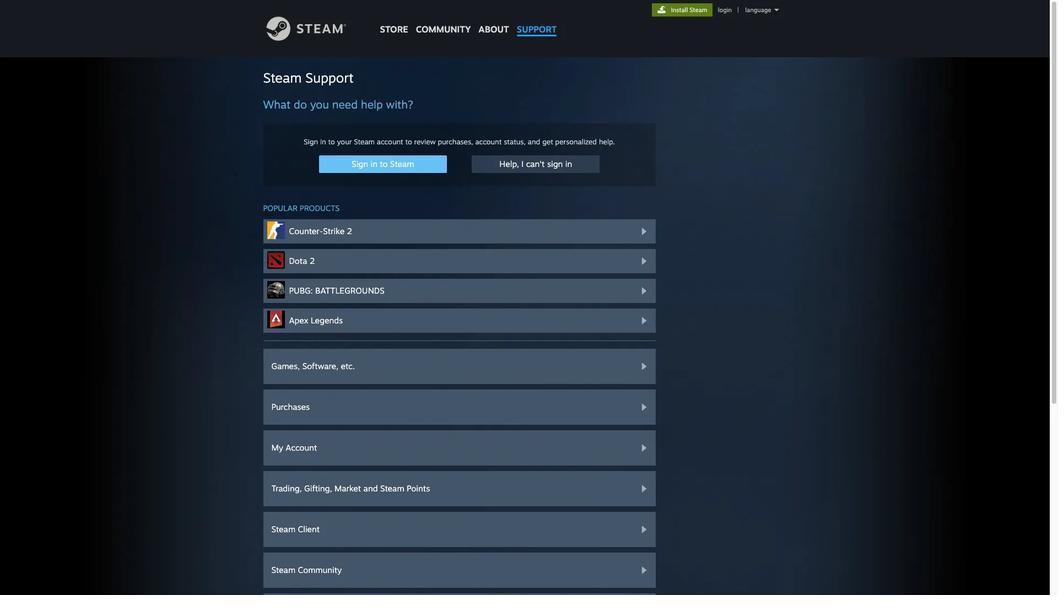 Task type: vqa. For each thing, say whether or not it's contained in the screenshot.
left A
no



Task type: describe. For each thing, give the bounding box(es) containing it.
community
[[298, 565, 342, 575]]

about
[[479, 24, 509, 35]]

dota 2
[[289, 256, 315, 266]]

your
[[337, 137, 352, 146]]

community link
[[412, 0, 475, 40]]

i
[[522, 159, 524, 169]]

counter-
[[289, 226, 323, 236]]

store
[[380, 24, 408, 35]]

gifting,
[[304, 483, 332, 494]]

what do you need help with?
[[263, 98, 413, 111]]

in inside help, i can't sign in link
[[565, 159, 572, 169]]

steam community link
[[263, 553, 656, 588]]

sign for sign in to your steam account to review purchases, account status, and get personalized help.
[[304, 137, 318, 146]]

steam inside "install steam" link
[[690, 6, 708, 14]]

steam inside sign in to steam link
[[390, 159, 414, 169]]

steam client
[[271, 524, 320, 535]]

software,
[[302, 361, 338, 372]]

install steam link
[[652, 3, 713, 17]]

install
[[671, 6, 688, 14]]

steam inside steam client link
[[271, 524, 296, 535]]

store link
[[376, 0, 412, 40]]

login
[[718, 6, 732, 14]]

apex legends link
[[263, 309, 656, 333]]

purchases link
[[263, 390, 656, 425]]

do
[[294, 98, 307, 111]]

points
[[407, 483, 430, 494]]

sign
[[547, 159, 563, 169]]

account
[[286, 443, 317, 453]]

products
[[300, 203, 340, 213]]

community
[[416, 24, 471, 35]]

support
[[306, 69, 354, 86]]

status,
[[504, 137, 526, 146]]

to for your
[[328, 137, 335, 146]]

games, software, etc.
[[271, 361, 355, 372]]

apex
[[289, 315, 308, 326]]

games,
[[271, 361, 300, 372]]

counter-strike 2 link
[[263, 219, 656, 244]]

what
[[263, 98, 291, 111]]

in for your
[[320, 137, 326, 146]]

2 horizontal spatial to
[[405, 137, 412, 146]]

help,
[[500, 159, 519, 169]]

steam client link
[[263, 512, 656, 547]]

install steam
[[671, 6, 708, 14]]

trading, gifting, market and steam points
[[271, 483, 430, 494]]

purchases,
[[438, 137, 473, 146]]

strike
[[323, 226, 345, 236]]

steam community
[[271, 565, 342, 575]]

need
[[332, 98, 358, 111]]

1 horizontal spatial and
[[528, 137, 540, 146]]

legends
[[311, 315, 343, 326]]

help
[[361, 98, 383, 111]]



Task type: locate. For each thing, give the bounding box(es) containing it.
pubg:
[[289, 286, 313, 296]]

you
[[310, 98, 329, 111]]

sign in to steam link
[[319, 155, 447, 173]]

2 horizontal spatial in
[[565, 159, 572, 169]]

personalized
[[555, 137, 597, 146]]

my account link
[[263, 430, 656, 466]]

pubg: battlegrounds link
[[263, 279, 656, 303]]

market
[[335, 483, 361, 494]]

get
[[542, 137, 553, 146]]

and right market
[[364, 483, 378, 494]]

1 horizontal spatial 2
[[347, 226, 352, 236]]

1 account from the left
[[377, 137, 403, 146]]

0 horizontal spatial sign
[[304, 137, 318, 146]]

sign down your
[[352, 159, 368, 169]]

my
[[271, 443, 283, 453]]

dota 2 link
[[263, 249, 656, 273]]

popular products
[[263, 203, 340, 213]]

dota
[[289, 256, 307, 266]]

steam inside trading, gifting, market and steam points link
[[380, 483, 404, 494]]

1 horizontal spatial sign
[[352, 159, 368, 169]]

steam support link
[[263, 69, 354, 86]]

battlegrounds
[[315, 286, 385, 296]]

sign for sign in to steam
[[352, 159, 368, 169]]

support link
[[513, 0, 561, 40]]

to
[[328, 137, 335, 146], [405, 137, 412, 146], [380, 159, 388, 169]]

2 right the strike
[[347, 226, 352, 236]]

account up sign in to steam
[[377, 137, 403, 146]]

sign in to your steam account to review purchases, account status, and get personalized help.
[[304, 137, 615, 146]]

1 vertical spatial sign
[[352, 159, 368, 169]]

0 horizontal spatial to
[[328, 137, 335, 146]]

games, software, etc. link
[[263, 349, 656, 384]]

steam support
[[263, 69, 354, 86]]

login link
[[716, 6, 734, 14]]

in
[[320, 137, 326, 146], [371, 159, 378, 169], [565, 159, 572, 169]]

my account
[[271, 443, 317, 453]]

help, i can't sign in link
[[472, 155, 600, 173]]

with?
[[386, 98, 413, 111]]

2 right dota
[[310, 256, 315, 266]]

help.
[[599, 137, 615, 146]]

apex legends
[[289, 315, 343, 326]]

1 horizontal spatial account
[[475, 137, 502, 146]]

account left status,
[[475, 137, 502, 146]]

popular
[[263, 203, 298, 213]]

sign
[[304, 137, 318, 146], [352, 159, 368, 169]]

2 account from the left
[[475, 137, 502, 146]]

0 horizontal spatial in
[[320, 137, 326, 146]]

and
[[528, 137, 540, 146], [364, 483, 378, 494]]

counter-strike 2
[[289, 226, 352, 236]]

sign in to steam
[[352, 159, 414, 169]]

login | language
[[718, 6, 771, 14]]

etc.
[[341, 361, 355, 372]]

1 vertical spatial and
[[364, 483, 378, 494]]

can't
[[526, 159, 545, 169]]

0 vertical spatial and
[[528, 137, 540, 146]]

0 horizontal spatial 2
[[310, 256, 315, 266]]

purchases
[[271, 402, 310, 412]]

|
[[738, 6, 739, 14]]

0 horizontal spatial account
[[377, 137, 403, 146]]

language
[[745, 6, 771, 14]]

pubg: battlegrounds
[[289, 286, 385, 296]]

review
[[414, 137, 436, 146]]

0 horizontal spatial and
[[364, 483, 378, 494]]

1 vertical spatial 2
[[310, 256, 315, 266]]

steam inside steam community link
[[271, 565, 296, 575]]

steam
[[690, 6, 708, 14], [263, 69, 302, 86], [354, 137, 375, 146], [390, 159, 414, 169], [380, 483, 404, 494], [271, 524, 296, 535], [271, 565, 296, 575]]

0 vertical spatial 2
[[347, 226, 352, 236]]

account
[[377, 137, 403, 146], [475, 137, 502, 146]]

0 vertical spatial sign
[[304, 137, 318, 146]]

about link
[[475, 0, 513, 37]]

client
[[298, 524, 320, 535]]

2
[[347, 226, 352, 236], [310, 256, 315, 266]]

and left get
[[528, 137, 540, 146]]

sign left your
[[304, 137, 318, 146]]

help, i can't sign in
[[500, 159, 572, 169]]

1 horizontal spatial to
[[380, 159, 388, 169]]

in for steam
[[371, 159, 378, 169]]

support
[[517, 24, 557, 35]]

in inside sign in to steam link
[[371, 159, 378, 169]]

trading,
[[271, 483, 302, 494]]

trading, gifting, market and steam points link
[[263, 471, 656, 507]]

1 horizontal spatial in
[[371, 159, 378, 169]]

to for steam
[[380, 159, 388, 169]]



